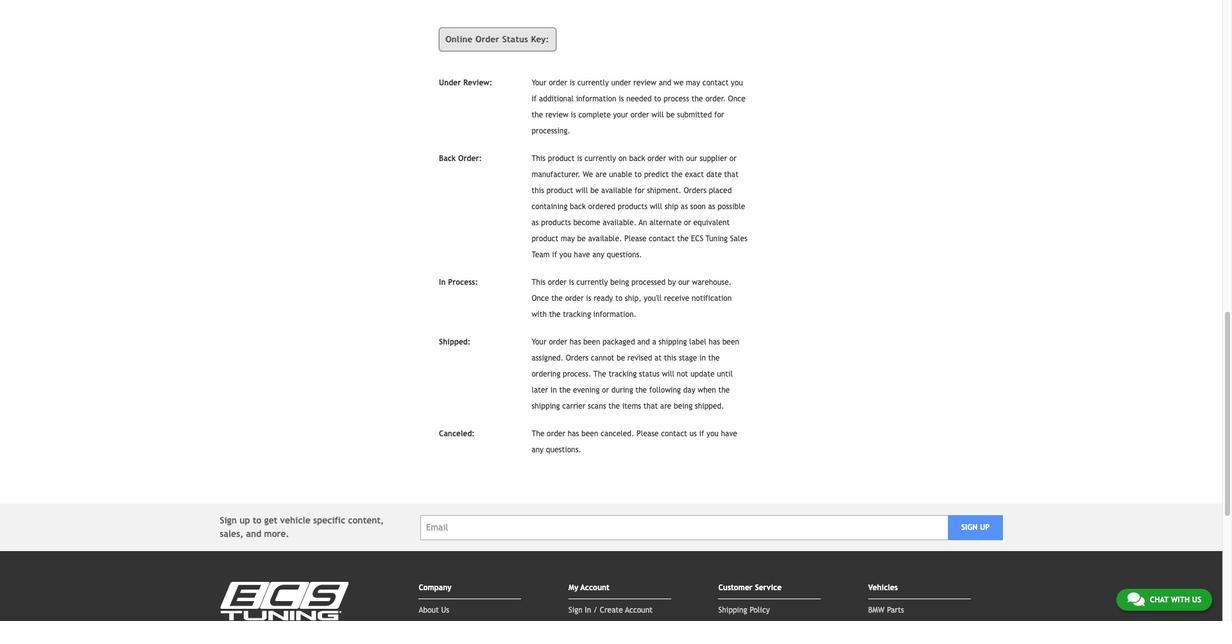 Task type: locate. For each thing, give the bounding box(es) containing it.
with up predict on the right top of the page
[[669, 154, 684, 163]]

you right team
[[560, 251, 572, 260]]

0 horizontal spatial review
[[546, 111, 569, 120]]

1 vertical spatial our
[[679, 278, 690, 287]]

0 vertical spatial or
[[730, 154, 737, 163]]

if
[[532, 95, 537, 104], [552, 251, 557, 260], [700, 430, 705, 439]]

our right the by
[[679, 278, 690, 287]]

1 horizontal spatial in
[[585, 606, 592, 615]]

shipping
[[659, 338, 687, 347], [532, 402, 560, 411]]

1 horizontal spatial have
[[721, 430, 738, 439]]

order.
[[706, 95, 726, 104]]

additional
[[539, 95, 574, 104]]

1 horizontal spatial may
[[686, 79, 701, 88]]

orders inside this product is currently on back order with our supplier or manufacturer. we are unable to predict the exact date that this product will be available for shipment. orders placed containing back ordered products will ship as soon as possible as products become available. an alternate or equivalent product may be available. please contact the ecs tuning sales team if you have any questions.
[[684, 187, 707, 195]]

2 horizontal spatial and
[[659, 79, 672, 88]]

1 horizontal spatial up
[[981, 524, 990, 533]]

been left canceled.
[[582, 430, 599, 439]]

that right items
[[644, 402, 658, 411]]

currently inside the this order is currently being processed by our warehouse. once the order is ready to ship, you'll receive notification with the tracking information.
[[577, 278, 608, 287]]

you right the 'us'
[[707, 430, 719, 439]]

currently up information
[[578, 79, 609, 88]]

0 horizontal spatial and
[[246, 529, 262, 540]]

order
[[549, 79, 568, 88], [631, 111, 650, 120], [648, 154, 667, 163], [548, 278, 567, 287], [565, 294, 584, 303], [549, 338, 568, 347], [547, 430, 566, 439]]

have down shipped.
[[721, 430, 738, 439]]

Email email field
[[421, 516, 949, 541]]

0 vertical spatial please
[[625, 235, 647, 244]]

1 vertical spatial account
[[625, 606, 653, 615]]

0 horizontal spatial with
[[532, 310, 547, 319]]

is up manufacturer.
[[577, 154, 583, 163]]

your
[[613, 111, 629, 120]]

may right we
[[686, 79, 701, 88]]

your order is currently under review and we may contact you if additional information is needed to process the order. once the review is complete your order will be submitted for processing.
[[532, 79, 746, 136]]

1 vertical spatial being
[[674, 402, 693, 411]]

any inside the order has been canceled. please contact us if you have any questions.
[[532, 446, 544, 455]]

exact
[[685, 170, 704, 179]]

back up become
[[570, 203, 586, 212]]

is
[[570, 79, 575, 88], [619, 95, 624, 104], [571, 111, 576, 120], [577, 154, 583, 163], [569, 278, 575, 287], [586, 294, 592, 303]]

1 vertical spatial this
[[664, 354, 677, 363]]

1 vertical spatial contact
[[649, 235, 675, 244]]

the down cannot
[[594, 370, 607, 379]]

revised
[[628, 354, 653, 363]]

1 vertical spatial may
[[561, 235, 575, 244]]

1 vertical spatial that
[[644, 402, 658, 411]]

has inside the order has been canceled. please contact us if you have any questions.
[[568, 430, 579, 439]]

been inside the order has been canceled. please contact us if you have any questions.
[[582, 430, 599, 439]]

0 horizontal spatial if
[[532, 95, 537, 104]]

if inside your order is currently under review and we may contact you if additional information is needed to process the order. once the review is complete your order will be submitted for processing.
[[532, 95, 537, 104]]

2 vertical spatial with
[[1172, 596, 1191, 605]]

us right chat
[[1193, 596, 1202, 605]]

stage
[[679, 354, 698, 363]]

in
[[700, 354, 706, 363], [551, 386, 557, 395]]

please inside this product is currently on back order with our supplier or manufacturer. we are unable to predict the exact date that this product will be available for shipment. orders placed containing back ordered products will ship as soon as possible as products become available. an alternate or equivalent product may be available. please contact the ecs tuning sales team if you have any questions.
[[625, 235, 647, 244]]

our
[[686, 154, 698, 163], [679, 278, 690, 287]]

currently inside this product is currently on back order with our supplier or manufacturer. we are unable to predict the exact date that this product will be available for shipment. orders placed containing back ordered products will ship as soon as possible as products become available. an alternate or equivalent product may be available. please contact the ecs tuning sales team if you have any questions.
[[585, 154, 617, 163]]

in
[[439, 278, 446, 287], [585, 606, 592, 615]]

0 vertical spatial may
[[686, 79, 701, 88]]

1 vertical spatial your
[[532, 338, 547, 347]]

contact
[[703, 79, 729, 88], [649, 235, 675, 244], [661, 430, 688, 439]]

1 this from the top
[[532, 154, 546, 163]]

our up exact
[[686, 154, 698, 163]]

0 horizontal spatial any
[[532, 446, 544, 455]]

1 horizontal spatial questions.
[[607, 251, 643, 260]]

not
[[677, 370, 689, 379]]

back right the on on the right
[[630, 154, 646, 163]]

if inside the order has been canceled. please contact us if you have any questions.
[[700, 430, 705, 439]]

or left the during
[[602, 386, 609, 395]]

0 horizontal spatial for
[[635, 187, 645, 195]]

as
[[681, 203, 688, 212], [709, 203, 716, 212], [532, 219, 539, 228]]

1 vertical spatial you
[[560, 251, 572, 260]]

0 vertical spatial us
[[1193, 596, 1202, 605]]

1 horizontal spatial any
[[593, 251, 605, 260]]

0 vertical spatial tracking
[[563, 310, 591, 319]]

to right unable
[[635, 170, 642, 179]]

product up manufacturer.
[[548, 154, 575, 163]]

this up the containing
[[532, 187, 545, 195]]

your inside your order has been packaged and a shipping label has been assigned. orders cannot be revised at this stage in the ordering process. the tracking status will not update until later in the evening or during the following day when the shipping carrier scans the items that are being shipped.
[[532, 338, 547, 347]]

in left process:
[[439, 278, 446, 287]]

once inside your order is currently under review and we may contact you if additional information is needed to process the order. once the review is complete your order will be submitted for processing.
[[729, 95, 746, 104]]

packaged
[[603, 338, 635, 347]]

been up until
[[723, 338, 740, 347]]

0 vertical spatial available.
[[603, 219, 637, 228]]

being inside the this order is currently being processed by our warehouse. once the order is ready to ship, you'll receive notification with the tracking information.
[[611, 278, 629, 287]]

1 vertical spatial the
[[532, 430, 545, 439]]

us right about
[[441, 606, 450, 615]]

possible
[[718, 203, 746, 212]]

0 vertical spatial with
[[669, 154, 684, 163]]

1 horizontal spatial us
[[1193, 596, 1202, 605]]

processing.
[[532, 127, 571, 136]]

0 horizontal spatial back
[[570, 203, 586, 212]]

product up team
[[532, 235, 559, 244]]

1 horizontal spatial and
[[638, 338, 650, 347]]

1 horizontal spatial sign
[[569, 606, 583, 615]]

1 horizontal spatial you
[[707, 430, 719, 439]]

about
[[419, 606, 439, 615]]

with right chat
[[1172, 596, 1191, 605]]

ecs
[[691, 235, 704, 244]]

bmw parts
[[869, 606, 905, 615]]

1 vertical spatial please
[[637, 430, 659, 439]]

0 vertical spatial that
[[725, 170, 739, 179]]

1 horizontal spatial products
[[618, 203, 648, 212]]

this right at
[[664, 354, 677, 363]]

up inside button
[[981, 524, 990, 533]]

orders inside your order has been packaged and a shipping label has been assigned. orders cannot be revised at this stage in the ordering process. the tracking status will not update until later in the evening or during the following day when the shipping carrier scans the items that are being shipped.
[[566, 354, 589, 363]]

account
[[581, 584, 610, 593], [625, 606, 653, 615]]

products down the containing
[[541, 219, 571, 228]]

sign for sign up to get vehicle specific content, sales, and more.
[[220, 516, 237, 526]]

or up ecs
[[684, 219, 692, 228]]

the
[[692, 95, 703, 104], [532, 111, 543, 120], [672, 170, 683, 179], [678, 235, 689, 244], [552, 294, 563, 303], [549, 310, 561, 319], [709, 354, 720, 363], [560, 386, 571, 395], [636, 386, 647, 395], [719, 386, 730, 395], [609, 402, 620, 411]]

sales
[[731, 235, 748, 244]]

being down day
[[674, 402, 693, 411]]

currently inside your order is currently under review and we may contact you if additional information is needed to process the order. once the review is complete your order will be submitted for processing.
[[578, 79, 609, 88]]

process.
[[563, 370, 592, 379]]

about us link
[[419, 606, 450, 615]]

1 your from the top
[[532, 79, 547, 88]]

0 horizontal spatial up
[[240, 516, 250, 526]]

1 horizontal spatial for
[[715, 111, 725, 120]]

2 vertical spatial you
[[707, 430, 719, 439]]

0 vertical spatial products
[[618, 203, 648, 212]]

chat with us
[[1151, 596, 1202, 605]]

1 vertical spatial with
[[532, 310, 547, 319]]

your for your order is currently under review and we may contact you if additional information is needed to process the order. once the review is complete your order will be submitted for processing.
[[532, 79, 547, 88]]

0 vertical spatial back
[[630, 154, 646, 163]]

tracking inside the this order is currently being processed by our warehouse. once the order is ready to ship, you'll receive notification with the tracking information.
[[563, 310, 591, 319]]

1 vertical spatial once
[[532, 294, 549, 303]]

0 vertical spatial orders
[[684, 187, 707, 195]]

1 vertical spatial are
[[661, 402, 672, 411]]

2 this from the top
[[532, 278, 546, 287]]

order left ready
[[565, 294, 584, 303]]

currently for information
[[578, 79, 609, 88]]

may inside this product is currently on back order with our supplier or manufacturer. we are unable to predict the exact date that this product will be available for shipment. orders placed containing back ordered products will ship as soon as possible as products become available. an alternate or equivalent product may be available. please contact the ecs tuning sales team if you have any questions.
[[561, 235, 575, 244]]

will
[[652, 111, 664, 120], [576, 187, 588, 195], [650, 203, 663, 212], [662, 370, 675, 379]]

process:
[[448, 278, 478, 287]]

as down the containing
[[532, 219, 539, 228]]

review
[[634, 79, 657, 88], [546, 111, 569, 120]]

orders down exact
[[684, 187, 707, 195]]

or right supplier
[[730, 154, 737, 163]]

1 vertical spatial and
[[638, 338, 650, 347]]

up inside sign up to get vehicle specific content, sales, and more.
[[240, 516, 250, 526]]

has for your order has been packaged and a shipping label has been assigned. orders cannot be revised at this stage in the ordering process. the tracking status will not update until later in the evening or during the following day when the shipping carrier scans the items that are being shipped.
[[570, 338, 581, 347]]

the inside your order has been packaged and a shipping label has been assigned. orders cannot be revised at this stage in the ordering process. the tracking status will not update until later in the evening or during the following day when the shipping carrier scans the items that are being shipped.
[[594, 370, 607, 379]]

this down team
[[532, 278, 546, 287]]

an
[[639, 219, 648, 228]]

your order has been packaged and a shipping label has been assigned. orders cannot be revised at this stage in the ordering process. the tracking status will not update until later in the evening or during the following day when the shipping carrier scans the items that are being shipped.
[[532, 338, 740, 411]]

1 horizontal spatial that
[[725, 170, 739, 179]]

have inside this product is currently on back order with our supplier or manufacturer. we are unable to predict the exact date that this product will be available for shipment. orders placed containing back ordered products will ship as soon as possible as products become available. an alternate or equivalent product may be available. please contact the ecs tuning sales team if you have any questions.
[[574, 251, 590, 260]]

has down the carrier
[[568, 430, 579, 439]]

the left ready
[[552, 294, 563, 303]]

the up until
[[709, 354, 720, 363]]

may inside your order is currently under review and we may contact you if additional information is needed to process the order. once the review is complete your order will be submitted for processing.
[[686, 79, 701, 88]]

with up assigned.
[[532, 310, 547, 319]]

in right stage
[[700, 354, 706, 363]]

0 horizontal spatial that
[[644, 402, 658, 411]]

shipping policy
[[719, 606, 770, 615]]

2 your from the top
[[532, 338, 547, 347]]

been up cannot
[[584, 338, 601, 347]]

back
[[630, 154, 646, 163], [570, 203, 586, 212]]

the down "status"
[[636, 386, 647, 395]]

0 vertical spatial questions.
[[607, 251, 643, 260]]

your inside your order is currently under review and we may contact you if additional information is needed to process the order. once the review is complete your order will be submitted for processing.
[[532, 79, 547, 88]]

0 horizontal spatial tracking
[[563, 310, 591, 319]]

sign for sign in / create account
[[569, 606, 583, 615]]

this
[[532, 154, 546, 163], [532, 278, 546, 287]]

1 vertical spatial available.
[[588, 235, 622, 244]]

1 vertical spatial currently
[[585, 154, 617, 163]]

any down become
[[593, 251, 605, 260]]

alternate
[[650, 219, 682, 228]]

information
[[576, 95, 617, 104]]

be down packaged
[[617, 354, 626, 363]]

has right label at the right bottom
[[709, 338, 720, 347]]

1 horizontal spatial are
[[661, 402, 672, 411]]

been
[[584, 338, 601, 347], [723, 338, 740, 347], [582, 430, 599, 439]]

being inside your order has been packaged and a shipping label has been assigned. orders cannot be revised at this stage in the ordering process. the tracking status will not update until later in the evening or during the following day when the shipping carrier scans the items that are being shipped.
[[674, 402, 693, 411]]

sign
[[220, 516, 237, 526], [962, 524, 978, 533], [569, 606, 583, 615]]

0 vertical spatial our
[[686, 154, 698, 163]]

2 vertical spatial contact
[[661, 430, 688, 439]]

sign up button
[[949, 516, 1003, 541]]

0 vertical spatial review
[[634, 79, 657, 88]]

company
[[419, 584, 452, 593]]

sign inside sign up button
[[962, 524, 978, 533]]

in left "/"
[[585, 606, 592, 615]]

for right available
[[635, 187, 645, 195]]

our inside this product is currently on back order with our supplier or manufacturer. we are unable to predict the exact date that this product will be available for shipment. orders placed containing back ordered products will ship as soon as possible as products become available. an alternate or equivalent product may be available. please contact the ecs tuning sales team if you have any questions.
[[686, 154, 698, 163]]

will down "needed"
[[652, 111, 664, 120]]

1 vertical spatial this
[[532, 278, 546, 287]]

0 horizontal spatial shipping
[[532, 402, 560, 411]]

1 horizontal spatial the
[[594, 370, 607, 379]]

0 vertical spatial contact
[[703, 79, 729, 88]]

for
[[715, 111, 725, 120], [635, 187, 645, 195]]

order inside your order has been packaged and a shipping label has been assigned. orders cannot be revised at this stage in the ordering process. the tracking status will not update until later in the evening or during the following day when the shipping carrier scans the items that are being shipped.
[[549, 338, 568, 347]]

0 horizontal spatial in
[[551, 386, 557, 395]]

currently up we at the top left of page
[[585, 154, 617, 163]]

be inside your order is currently under review and we may contact you if additional information is needed to process the order. once the review is complete your order will be submitted for processing.
[[667, 111, 675, 120]]

0 vertical spatial the
[[594, 370, 607, 379]]

order up assigned.
[[549, 338, 568, 347]]

your for your order has been packaged and a shipping label has been assigned. orders cannot be revised at this stage in the ordering process. the tracking status will not update until later in the evening or during the following day when the shipping carrier scans the items that are being shipped.
[[532, 338, 547, 347]]

date
[[707, 170, 722, 179]]

0 horizontal spatial this
[[532, 187, 545, 195]]

0 vertical spatial for
[[715, 111, 725, 120]]

your
[[532, 79, 547, 88], [532, 338, 547, 347]]

has up process.
[[570, 338, 581, 347]]

to inside your order is currently under review and we may contact you if additional information is needed to process the order. once the review is complete your order will be submitted for processing.
[[654, 95, 662, 104]]

and left a
[[638, 338, 650, 347]]

if right team
[[552, 251, 557, 260]]

1 horizontal spatial this
[[664, 354, 677, 363]]

to
[[654, 95, 662, 104], [635, 170, 642, 179], [616, 294, 623, 303], [253, 516, 262, 526]]

is left complete
[[571, 111, 576, 120]]

2 horizontal spatial as
[[709, 203, 716, 212]]

0 horizontal spatial sign
[[220, 516, 237, 526]]

contact left the 'us'
[[661, 430, 688, 439]]

under review:
[[439, 79, 493, 88]]

has
[[570, 338, 581, 347], [709, 338, 720, 347], [568, 430, 579, 439]]

be down process
[[667, 111, 675, 120]]

order up predict on the right top of the page
[[648, 154, 667, 163]]

0 vertical spatial have
[[574, 251, 590, 260]]

to inside the this order is currently being processed by our warehouse. once the order is ready to ship, you'll receive notification with the tracking information.
[[616, 294, 623, 303]]

customer service
[[719, 584, 782, 593]]

tracking left information.
[[563, 310, 591, 319]]

1 horizontal spatial tracking
[[609, 370, 637, 379]]

sales,
[[220, 529, 244, 540]]

for down order. at the top right
[[715, 111, 725, 120]]

shipping down later
[[532, 402, 560, 411]]

this for this product is currently on back order with our supplier or manufacturer. we are unable to predict the exact date that this product will be available for shipment. orders placed containing back ordered products will ship as soon as possible as products become available. an alternate or equivalent product may be available. please contact the ecs tuning sales team if you have any questions.
[[532, 154, 546, 163]]

up for sign up to get vehicle specific content, sales, and more.
[[240, 516, 250, 526]]

will inside your order is currently under review and we may contact you if additional information is needed to process the order. once the review is complete your order will be submitted for processing.
[[652, 111, 664, 120]]

up for sign up
[[981, 524, 990, 533]]

for inside this product is currently on back order with our supplier or manufacturer. we are unable to predict the exact date that this product will be available for shipment. orders placed containing back ordered products will ship as soon as possible as products become available. an alternate or equivalent product may be available. please contact the ecs tuning sales team if you have any questions.
[[635, 187, 645, 195]]

1 vertical spatial any
[[532, 446, 544, 455]]

if inside this product is currently on back order with our supplier or manufacturer. we are unable to predict the exact date that this product will be available for shipment. orders placed containing back ordered products will ship as soon as possible as products become available. an alternate or equivalent product may be available. please contact the ecs tuning sales team if you have any questions.
[[552, 251, 557, 260]]

being up ship,
[[611, 278, 629, 287]]

this up manufacturer.
[[532, 154, 546, 163]]

0 vertical spatial and
[[659, 79, 672, 88]]

1 vertical spatial questions.
[[546, 446, 582, 455]]

please right canceled.
[[637, 430, 659, 439]]

under
[[612, 79, 631, 88]]

if right the 'us'
[[700, 430, 705, 439]]

sign in / create account link
[[569, 606, 653, 615]]

you inside the order has been canceled. please contact us if you have any questions.
[[707, 430, 719, 439]]

are right we at the top left of page
[[596, 170, 607, 179]]

0 vertical spatial your
[[532, 79, 547, 88]]

0 horizontal spatial may
[[561, 235, 575, 244]]

that
[[725, 170, 739, 179], [644, 402, 658, 411]]

status
[[503, 35, 529, 44]]

to right "needed"
[[654, 95, 662, 104]]

ecs tuning image
[[220, 583, 348, 621]]

review down additional
[[546, 111, 569, 120]]

1 vertical spatial have
[[721, 430, 738, 439]]

vehicle
[[280, 516, 311, 526]]

product down manufacturer.
[[547, 187, 574, 195]]

1 vertical spatial orders
[[566, 354, 589, 363]]

0 horizontal spatial are
[[596, 170, 607, 179]]

2 horizontal spatial if
[[700, 430, 705, 439]]

0 vertical spatial this
[[532, 187, 545, 195]]

contact inside your order is currently under review and we may contact you if additional information is needed to process the order. once the review is complete your order will be submitted for processing.
[[703, 79, 729, 88]]

to inside sign up to get vehicle specific content, sales, and more.
[[253, 516, 262, 526]]

once right order. at the top right
[[729, 95, 746, 104]]

canceled.
[[601, 430, 635, 439]]

and
[[659, 79, 672, 88], [638, 338, 650, 347], [246, 529, 262, 540]]

account right my
[[581, 584, 610, 593]]

order down "needed"
[[631, 111, 650, 120]]

2 vertical spatial currently
[[577, 278, 608, 287]]

and left we
[[659, 79, 672, 88]]

this inside the this order is currently being processed by our warehouse. once the order is ready to ship, you'll receive notification with the tracking information.
[[532, 278, 546, 287]]

get
[[264, 516, 278, 526]]

shipment.
[[647, 187, 682, 195]]

this inside this product is currently on back order with our supplier or manufacturer. we are unable to predict the exact date that this product will be available for shipment. orders placed containing back ordered products will ship as soon as possible as products become available. an alternate or equivalent product may be available. please contact the ecs tuning sales team if you have any questions.
[[532, 154, 546, 163]]

are
[[596, 170, 607, 179], [661, 402, 672, 411]]

has for the order has been canceled. please contact us if you have any questions.
[[568, 430, 579, 439]]

0 horizontal spatial us
[[441, 606, 450, 615]]

us
[[690, 430, 697, 439]]

the down later
[[532, 430, 545, 439]]

0 horizontal spatial the
[[532, 430, 545, 439]]

currently up ready
[[577, 278, 608, 287]]

that inside your order has been packaged and a shipping label has been assigned. orders cannot be revised at this stage in the ordering process. the tracking status will not update until later in the evening or during the following day when the shipping carrier scans the items that are being shipped.
[[644, 402, 658, 411]]

products up an
[[618, 203, 648, 212]]

you inside your order is currently under review and we may contact you if additional information is needed to process the order. once the review is complete your order will be submitted for processing.
[[731, 79, 744, 88]]

product
[[548, 154, 575, 163], [547, 187, 574, 195], [532, 235, 559, 244]]

our inside the this order is currently being processed by our warehouse. once the order is ready to ship, you'll receive notification with the tracking information.
[[679, 278, 690, 287]]

you right we
[[731, 79, 744, 88]]

available. left an
[[603, 219, 637, 228]]

you'll
[[644, 294, 662, 303]]

currently for ready
[[577, 278, 608, 287]]

and inside your order has been packaged and a shipping label has been assigned. orders cannot be revised at this stage in the ordering process. the tracking status will not update until later in the evening or during the following day when the shipping carrier scans the items that are being shipped.
[[638, 338, 650, 347]]

label
[[690, 338, 707, 347]]

this order is currently being processed by our warehouse. once the order is ready to ship, you'll receive notification with the tracking information.
[[532, 278, 732, 319]]

review up "needed"
[[634, 79, 657, 88]]

your up additional
[[532, 79, 547, 88]]

may
[[686, 79, 701, 88], [561, 235, 575, 244]]

may down become
[[561, 235, 575, 244]]

customer
[[719, 584, 753, 593]]

ship
[[665, 203, 679, 212]]

orders up process.
[[566, 354, 589, 363]]

0 vertical spatial account
[[581, 584, 610, 593]]

available.
[[603, 219, 637, 228], [588, 235, 622, 244]]

process
[[664, 95, 690, 104]]

0 horizontal spatial questions.
[[546, 446, 582, 455]]

questions. up processed at the top right
[[607, 251, 643, 260]]

to left the get in the bottom of the page
[[253, 516, 262, 526]]

the up assigned.
[[549, 310, 561, 319]]

as right the soon
[[709, 203, 716, 212]]

questions. down the carrier
[[546, 446, 582, 455]]

to left ship,
[[616, 294, 623, 303]]

1 horizontal spatial or
[[684, 219, 692, 228]]

sign inside sign up to get vehicle specific content, sales, and more.
[[220, 516, 237, 526]]

your up assigned.
[[532, 338, 547, 347]]

if left additional
[[532, 95, 537, 104]]

the up the carrier
[[560, 386, 571, 395]]

2 horizontal spatial you
[[731, 79, 744, 88]]

contact down alternate
[[649, 235, 675, 244]]



Task type: describe. For each thing, give the bounding box(es) containing it.
0 vertical spatial product
[[548, 154, 575, 163]]

supplier
[[700, 154, 728, 163]]

comments image
[[1128, 592, 1145, 607]]

and inside your order is currently under review and we may contact you if additional information is needed to process the order. once the review is complete your order will be submitted for processing.
[[659, 79, 672, 88]]

1 horizontal spatial as
[[681, 203, 688, 212]]

are inside this product is currently on back order with our supplier or manufacturer. we are unable to predict the exact date that this product will be available for shipment. orders placed containing back ordered products will ship as soon as possible as products become available. an alternate or equivalent product may be available. please contact the ecs tuning sales team if you have any questions.
[[596, 170, 607, 179]]

1 horizontal spatial review
[[634, 79, 657, 88]]

will inside your order has been packaged and a shipping label has been assigned. orders cannot be revised at this stage in the ordering process. the tracking status will not update until later in the evening or during the following day when the shipping carrier scans the items that are being shipped.
[[662, 370, 675, 379]]

information.
[[594, 310, 637, 319]]

predict
[[644, 170, 669, 179]]

ship,
[[625, 294, 642, 303]]

1 horizontal spatial account
[[625, 606, 653, 615]]

service
[[755, 584, 782, 593]]

submitted
[[677, 111, 712, 120]]

2 vertical spatial product
[[532, 235, 559, 244]]

the order has been canceled. please contact us if you have any questions.
[[532, 430, 738, 455]]

order down team
[[548, 278, 567, 287]]

is inside this product is currently on back order with our supplier or manufacturer. we are unable to predict the exact date that this product will be available for shipment. orders placed containing back ordered products will ship as soon as possible as products become available. an alternate or equivalent product may be available. please contact the ecs tuning sales team if you have any questions.
[[577, 154, 583, 163]]

chat
[[1151, 596, 1169, 605]]

key:
[[532, 35, 550, 44]]

the up processing.
[[532, 111, 543, 120]]

shipped:
[[439, 338, 471, 347]]

processed
[[632, 278, 666, 287]]

canceled:
[[439, 430, 475, 439]]

that inside this product is currently on back order with our supplier or manufacturer. we are unable to predict the exact date that this product will be available for shipment. orders placed containing back ordered products will ship as soon as possible as products become available. an alternate or equivalent product may be available. please contact the ecs tuning sales team if you have any questions.
[[725, 170, 739, 179]]

online
[[446, 35, 473, 44]]

by
[[668, 278, 676, 287]]

1 vertical spatial review
[[546, 111, 569, 120]]

ordered
[[589, 203, 616, 212]]

the up submitted
[[692, 95, 703, 104]]

the left exact
[[672, 170, 683, 179]]

will left ship
[[650, 203, 663, 212]]

chat with us link
[[1117, 589, 1213, 611]]

any inside this product is currently on back order with our supplier or manufacturer. we are unable to predict the exact date that this product will be available for shipment. orders placed containing back ordered products will ship as soon as possible as products become available. an alternate or equivalent product may be available. please contact the ecs tuning sales team if you have any questions.
[[593, 251, 605, 260]]

is left ready
[[586, 294, 592, 303]]

unable
[[609, 170, 633, 179]]

tracking inside your order has been packaged and a shipping label has been assigned. orders cannot be revised at this stage in the ordering process. the tracking status will not update until later in the evening or during the following day when the shipping carrier scans the items that are being shipped.
[[609, 370, 637, 379]]

day
[[684, 386, 696, 395]]

warehouse.
[[692, 278, 732, 287]]

order:
[[458, 154, 482, 163]]

sign for sign up
[[962, 524, 978, 533]]

1 vertical spatial shipping
[[532, 402, 560, 411]]

ready
[[594, 294, 613, 303]]

1 vertical spatial in
[[551, 386, 557, 395]]

this for this order is currently being processed by our warehouse. once the order is ready to ship, you'll receive notification with the tracking information.
[[532, 278, 546, 287]]

review:
[[464, 79, 493, 88]]

0 horizontal spatial account
[[581, 584, 610, 593]]

later
[[532, 386, 548, 395]]

at
[[655, 354, 662, 363]]

sign in / create account
[[569, 606, 653, 615]]

bmw parts link
[[869, 606, 905, 615]]

order inside the order has been canceled. please contact us if you have any questions.
[[547, 430, 566, 439]]

containing
[[532, 203, 568, 212]]

ordering
[[532, 370, 561, 379]]

until
[[717, 370, 733, 379]]

2 horizontal spatial or
[[730, 154, 737, 163]]

during
[[612, 386, 634, 395]]

questions. inside this product is currently on back order with our supplier or manufacturer. we are unable to predict the exact date that this product will be available for shipment. orders placed containing back ordered products will ship as soon as possible as products become available. an alternate or equivalent product may be available. please contact the ecs tuning sales team if you have any questions.
[[607, 251, 643, 260]]

/
[[594, 606, 598, 615]]

1 vertical spatial or
[[684, 219, 692, 228]]

about us
[[419, 606, 450, 615]]

once inside the this order is currently being processed by our warehouse. once the order is ready to ship, you'll receive notification with the tracking information.
[[532, 294, 549, 303]]

is up additional
[[570, 79, 575, 88]]

my
[[569, 584, 579, 593]]

following
[[650, 386, 681, 395]]

evening
[[573, 386, 600, 395]]

equivalent
[[694, 219, 730, 228]]

back
[[439, 154, 456, 163]]

currently for are
[[585, 154, 617, 163]]

shipping policy link
[[719, 606, 770, 615]]

order
[[476, 35, 500, 44]]

contact inside this product is currently on back order with our supplier or manufacturer. we are unable to predict the exact date that this product will be available for shipment. orders placed containing back ordered products will ship as soon as possible as products become available. an alternate or equivalent product may be available. please contact the ecs tuning sales team if you have any questions.
[[649, 235, 675, 244]]

sign up
[[962, 524, 990, 533]]

have inside the order has been canceled. please contact us if you have any questions.
[[721, 430, 738, 439]]

back order:
[[439, 154, 482, 163]]

is down become
[[569, 278, 575, 287]]

become
[[574, 219, 601, 228]]

are inside your order has been packaged and a shipping label has been assigned. orders cannot be revised at this stage in the ordering process. the tracking status will not update until later in the evening or during the following day when the shipping carrier scans the items that are being shipped.
[[661, 402, 672, 411]]

assigned.
[[532, 354, 564, 363]]

carrier
[[563, 402, 586, 411]]

create
[[600, 606, 623, 615]]

my account
[[569, 584, 610, 593]]

be inside your order has been packaged and a shipping label has been assigned. orders cannot be revised at this stage in the ordering process. the tracking status will not update until later in the evening or during the following day when the shipping carrier scans the items that are being shipped.
[[617, 354, 626, 363]]

sign up to get vehicle specific content, sales, and more.
[[220, 516, 384, 540]]

contact inside the order has been canceled. please contact us if you have any questions.
[[661, 430, 688, 439]]

more.
[[264, 529, 289, 540]]

available
[[602, 187, 633, 195]]

needed
[[627, 95, 652, 104]]

scans
[[588, 402, 607, 411]]

update
[[691, 370, 715, 379]]

will down we at the top left of page
[[576, 187, 588, 195]]

when
[[698, 386, 716, 395]]

you inside this product is currently on back order with our supplier or manufacturer. we are unable to predict the exact date that this product will be available for shipment. orders placed containing back ordered products will ship as soon as possible as products become available. an alternate or equivalent product may be available. please contact the ecs tuning sales team if you have any questions.
[[560, 251, 572, 260]]

receive
[[664, 294, 690, 303]]

0 vertical spatial shipping
[[659, 338, 687, 347]]

order inside this product is currently on back order with our supplier or manufacturer. we are unable to predict the exact date that this product will be available for shipment. orders placed containing back ordered products will ship as soon as possible as products become available. an alternate or equivalent product may be available. please contact the ecs tuning sales team if you have any questions.
[[648, 154, 667, 163]]

please inside the order has been canceled. please contact us if you have any questions.
[[637, 430, 659, 439]]

online order status key:
[[446, 35, 550, 44]]

we
[[674, 79, 684, 88]]

a
[[653, 338, 657, 347]]

with inside this product is currently on back order with our supplier or manufacturer. we are unable to predict the exact date that this product will be available for shipment. orders placed containing back ordered products will ship as soon as possible as products become available. an alternate or equivalent product may be available. please contact the ecs tuning sales team if you have any questions.
[[669, 154, 684, 163]]

1 vertical spatial in
[[585, 606, 592, 615]]

this product is currently on back order with our supplier or manufacturer. we are unable to predict the exact date that this product will be available for shipment. orders placed containing back ordered products will ship as soon as possible as products become available. an alternate or equivalent product may be available. please contact the ecs tuning sales team if you have any questions.
[[532, 154, 748, 260]]

the down until
[[719, 386, 730, 395]]

to inside this product is currently on back order with our supplier or manufacturer. we are unable to predict the exact date that this product will be available for shipment. orders placed containing back ordered products will ship as soon as possible as products become available. an alternate or equivalent product may be available. please contact the ecs tuning sales team if you have any questions.
[[635, 170, 642, 179]]

0 horizontal spatial as
[[532, 219, 539, 228]]

1 horizontal spatial back
[[630, 154, 646, 163]]

bmw
[[869, 606, 885, 615]]

is down under at top
[[619, 95, 624, 104]]

in process:
[[439, 278, 478, 287]]

this inside this product is currently on back order with our supplier or manufacturer. we are unable to predict the exact date that this product will be available for shipment. orders placed containing back ordered products will ship as soon as possible as products become available. an alternate or equivalent product may be available. please contact the ecs tuning sales team if you have any questions.
[[532, 187, 545, 195]]

under
[[439, 79, 461, 88]]

manufacturer.
[[532, 170, 581, 179]]

1 vertical spatial us
[[441, 606, 450, 615]]

items
[[623, 402, 642, 411]]

specific
[[313, 516, 345, 526]]

with inside the this order is currently being processed by our warehouse. once the order is ready to ship, you'll receive notification with the tracking information.
[[532, 310, 547, 319]]

be down become
[[578, 235, 586, 244]]

order up additional
[[549, 79, 568, 88]]

1 horizontal spatial in
[[700, 354, 706, 363]]

the right scans
[[609, 402, 620, 411]]

the inside the order has been canceled. please contact us if you have any questions.
[[532, 430, 545, 439]]

team
[[532, 251, 550, 260]]

status
[[639, 370, 660, 379]]

been for the order has been canceled. please contact us if you have any questions.
[[582, 430, 599, 439]]

1 vertical spatial products
[[541, 219, 571, 228]]

or inside your order has been packaged and a shipping label has been assigned. orders cannot be revised at this stage in the ordering process. the tracking status will not update until later in the evening or during the following day when the shipping carrier scans the items that are being shipped.
[[602, 386, 609, 395]]

1 vertical spatial back
[[570, 203, 586, 212]]

0 horizontal spatial in
[[439, 278, 446, 287]]

and inside sign up to get vehicle specific content, sales, and more.
[[246, 529, 262, 540]]

this inside your order has been packaged and a shipping label has been assigned. orders cannot be revised at this stage in the ordering process. the tracking status will not update until later in the evening or during the following day when the shipping carrier scans the items that are being shipped.
[[664, 354, 677, 363]]

parts
[[887, 606, 905, 615]]

content,
[[348, 516, 384, 526]]

for inside your order is currently under review and we may contact you if additional information is needed to process the order. once the review is complete your order will be submitted for processing.
[[715, 111, 725, 120]]

placed
[[709, 187, 732, 195]]

questions. inside the order has been canceled. please contact us if you have any questions.
[[546, 446, 582, 455]]

be down we at the top left of page
[[591, 187, 599, 195]]

tuning
[[706, 235, 728, 244]]

the left ecs
[[678, 235, 689, 244]]

been for your order has been packaged and a shipping label has been assigned. orders cannot be revised at this stage in the ordering process. the tracking status will not update until later in the evening or during the following day when the shipping carrier scans the items that are being shipped.
[[584, 338, 601, 347]]

1 vertical spatial product
[[547, 187, 574, 195]]



Task type: vqa. For each thing, say whether or not it's contained in the screenshot.
ALL
no



